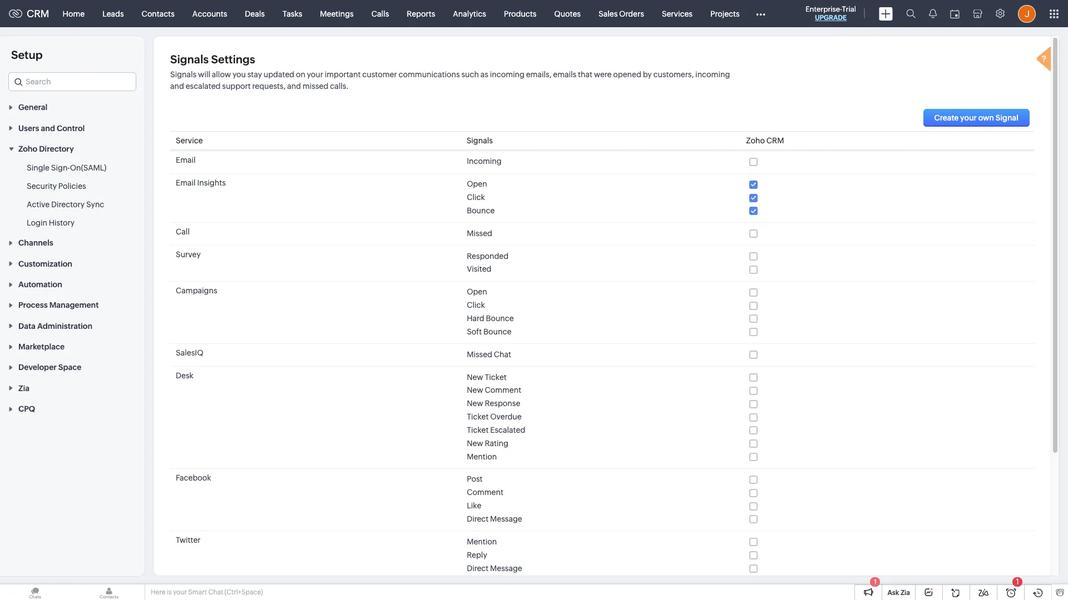 Task type: describe. For each thing, give the bounding box(es) containing it.
bounce for hard bounce
[[486, 314, 514, 323]]

emails,
[[526, 70, 552, 79]]

create
[[934, 113, 959, 122]]

customization button
[[0, 253, 145, 274]]

channels
[[18, 239, 53, 248]]

Other Modules field
[[749, 5, 772, 23]]

data administration button
[[0, 316, 145, 336]]

2 vertical spatial your
[[173, 589, 187, 597]]

1 direct from the top
[[467, 515, 489, 524]]

signal
[[996, 113, 1019, 122]]

process
[[18, 301, 48, 310]]

desk
[[176, 372, 194, 381]]

requests,
[[252, 82, 286, 91]]

0 horizontal spatial chat
[[208, 589, 223, 597]]

signals element
[[922, 0, 943, 27]]

directory for zoho
[[39, 145, 74, 154]]

stay
[[247, 70, 262, 79]]

as
[[480, 70, 488, 79]]

login
[[27, 219, 47, 228]]

sales orders link
[[590, 0, 653, 27]]

were
[[594, 70, 612, 79]]

1 vertical spatial signals
[[170, 70, 198, 79]]

rating
[[485, 439, 508, 448]]

soft bounce
[[467, 328, 511, 336]]

zia inside dropdown button
[[18, 384, 29, 393]]

campaigns
[[176, 286, 217, 295]]

create menu element
[[872, 0, 900, 27]]

0 vertical spatial chat
[[494, 350, 511, 359]]

hard
[[467, 314, 484, 323]]

home
[[63, 9, 85, 18]]

sign-
[[51, 164, 70, 172]]

security
[[27, 182, 57, 191]]

process management button
[[0, 295, 145, 316]]

overdue
[[490, 413, 522, 422]]

reports
[[407, 9, 435, 18]]

0 vertical spatial signals
[[170, 53, 209, 66]]

signals image
[[929, 9, 937, 18]]

service
[[176, 136, 203, 145]]

products link
[[495, 0, 545, 27]]

general
[[18, 103, 47, 112]]

home link
[[54, 0, 94, 27]]

settings
[[211, 53, 255, 66]]

email insights
[[176, 178, 226, 187]]

zoho for zoho crm
[[746, 136, 765, 145]]

1 message from the top
[[490, 515, 522, 524]]

ask
[[888, 590, 899, 597]]

click for hard bounce
[[467, 301, 485, 310]]

zoho for zoho directory
[[18, 145, 37, 154]]

cpq button
[[0, 399, 145, 420]]

open for bounce
[[467, 180, 487, 189]]

marketplace
[[18, 343, 65, 352]]

zoho directory region
[[0, 159, 145, 233]]

1 mention from the top
[[467, 453, 497, 462]]

2 incoming from the left
[[695, 70, 730, 79]]

post
[[467, 475, 483, 484]]

projects link
[[701, 0, 749, 27]]

users and control button
[[0, 118, 145, 138]]

users and control
[[18, 124, 85, 133]]

on(saml)
[[70, 164, 107, 172]]

channels button
[[0, 233, 145, 253]]

new for new response
[[467, 400, 483, 408]]

1 horizontal spatial crm
[[766, 136, 784, 145]]

tasks
[[283, 9, 302, 18]]

single
[[27, 164, 49, 172]]

escalated
[[490, 426, 525, 435]]

profile element
[[1011, 0, 1042, 27]]

Search text field
[[9, 73, 136, 91]]

0 horizontal spatial 1
[[874, 579, 877, 586]]

general button
[[0, 97, 145, 118]]

new for new ticket
[[467, 373, 483, 382]]

calls link
[[363, 0, 398, 27]]

reply
[[467, 551, 487, 560]]

crm link
[[9, 8, 49, 19]]

products
[[504, 9, 536, 18]]

response
[[485, 400, 520, 408]]

administration
[[37, 322, 92, 331]]

soft
[[467, 328, 482, 336]]

data
[[18, 322, 36, 331]]

new response
[[467, 400, 520, 408]]

control
[[57, 124, 85, 133]]

is
[[167, 589, 172, 597]]

0 vertical spatial comment
[[485, 386, 521, 395]]

hard bounce
[[467, 314, 514, 323]]

new for new rating
[[467, 439, 483, 448]]

2 direct from the top
[[467, 564, 489, 573]]

customer
[[362, 70, 397, 79]]

create your own signal
[[934, 113, 1019, 122]]

important
[[325, 70, 361, 79]]

directory for active
[[51, 200, 85, 209]]

quotes
[[554, 9, 581, 18]]

2 direct message from the top
[[467, 564, 522, 573]]

your inside will allow you stay updated on your important customer communications such as incoming emails, emails that were opened by customers, incoming and escalated support requests, and missed calls.
[[307, 70, 323, 79]]

communications
[[399, 70, 460, 79]]

services link
[[653, 0, 701, 27]]

calendar image
[[950, 9, 960, 18]]

search image
[[906, 9, 916, 18]]



Task type: vqa. For each thing, say whether or not it's contained in the screenshot.
'Here'
yes



Task type: locate. For each thing, give the bounding box(es) containing it.
new for new comment
[[467, 386, 483, 395]]

zoho inside dropdown button
[[18, 145, 37, 154]]

calls.
[[330, 82, 349, 91]]

deals link
[[236, 0, 274, 27]]

ticket down new response
[[467, 413, 489, 422]]

accounts link
[[183, 0, 236, 27]]

insights
[[197, 178, 226, 187]]

zia
[[18, 384, 29, 393], [901, 590, 910, 597]]

upgrade
[[815, 14, 847, 22]]

your
[[307, 70, 323, 79], [960, 113, 977, 122], [173, 589, 187, 597]]

create menu image
[[879, 7, 893, 20]]

0 horizontal spatial zia
[[18, 384, 29, 393]]

2 mention from the top
[[467, 538, 497, 547]]

zoho directory button
[[0, 138, 145, 159]]

zia up cpq
[[18, 384, 29, 393]]

allow
[[212, 70, 231, 79]]

1 horizontal spatial incoming
[[695, 70, 730, 79]]

ticket up new rating
[[467, 426, 489, 435]]

direct
[[467, 515, 489, 524], [467, 564, 489, 573]]

automation
[[18, 280, 62, 289]]

marketplace button
[[0, 336, 145, 357]]

bounce up responded
[[467, 206, 495, 215]]

None field
[[8, 72, 136, 91]]

1 vertical spatial direct message
[[467, 564, 522, 573]]

0 vertical spatial missed
[[467, 229, 492, 238]]

mention
[[467, 453, 497, 462], [467, 538, 497, 547]]

directory inside zoho directory region
[[51, 200, 85, 209]]

0 vertical spatial click
[[467, 193, 485, 202]]

quotes link
[[545, 0, 590, 27]]

1 vertical spatial chat
[[208, 589, 223, 597]]

customization
[[18, 260, 72, 269]]

bounce for soft bounce
[[483, 328, 511, 336]]

email for email
[[176, 156, 196, 165]]

trial
[[842, 5, 856, 13]]

mention down new rating
[[467, 453, 497, 462]]

process management
[[18, 301, 99, 310]]

ticket up new comment
[[485, 373, 507, 382]]

leads link
[[94, 0, 133, 27]]

1 horizontal spatial and
[[170, 82, 184, 91]]

open down incoming in the top left of the page
[[467, 180, 487, 189]]

1 direct message from the top
[[467, 515, 522, 524]]

email left the insights
[[176, 178, 196, 187]]

message
[[490, 515, 522, 524], [490, 564, 522, 573]]

direct message down reply
[[467, 564, 522, 573]]

like
[[467, 502, 481, 511]]

escalated
[[186, 82, 221, 91]]

1 vertical spatial missed
[[467, 350, 492, 359]]

and right users
[[41, 124, 55, 133]]

space
[[58, 364, 81, 372]]

3 new from the top
[[467, 400, 483, 408]]

signals
[[170, 53, 209, 66], [170, 70, 198, 79], [467, 136, 493, 145]]

directory up sign-
[[39, 145, 74, 154]]

zia button
[[0, 378, 145, 399]]

sales orders
[[599, 9, 644, 18]]

contacts
[[142, 9, 175, 18]]

1 vertical spatial comment
[[467, 489, 503, 497]]

1 horizontal spatial 1
[[1016, 578, 1019, 587]]

sync
[[86, 200, 104, 209]]

such
[[461, 70, 479, 79]]

1 vertical spatial message
[[490, 564, 522, 573]]

0 horizontal spatial zoho
[[18, 145, 37, 154]]

missed down soft
[[467, 350, 492, 359]]

1 new from the top
[[467, 373, 483, 382]]

1 vertical spatial crm
[[766, 136, 784, 145]]

chats image
[[0, 585, 70, 601]]

signals up incoming in the top left of the page
[[467, 136, 493, 145]]

login history
[[27, 219, 75, 228]]

missed
[[467, 229, 492, 238], [467, 350, 492, 359]]

your inside button
[[960, 113, 977, 122]]

directory inside zoho directory dropdown button
[[39, 145, 74, 154]]

analytics
[[453, 9, 486, 18]]

chat right smart
[[208, 589, 223, 597]]

profile image
[[1018, 5, 1036, 23]]

click up hard
[[467, 301, 485, 310]]

new left the rating
[[467, 439, 483, 448]]

services
[[662, 9, 693, 18]]

2 missed from the top
[[467, 350, 492, 359]]

projects
[[710, 9, 740, 18]]

missed for missed
[[467, 229, 492, 238]]

0 horizontal spatial your
[[173, 589, 187, 597]]

direct down "like"
[[467, 515, 489, 524]]

contacts image
[[74, 585, 144, 601]]

2 vertical spatial ticket
[[467, 426, 489, 435]]

0 vertical spatial message
[[490, 515, 522, 524]]

your right is
[[173, 589, 187, 597]]

open for hard bounce
[[467, 288, 487, 297]]

chat down soft bounce
[[494, 350, 511, 359]]

1 vertical spatial open
[[467, 288, 487, 297]]

new
[[467, 373, 483, 382], [467, 386, 483, 395], [467, 400, 483, 408], [467, 439, 483, 448]]

reports link
[[398, 0, 444, 27]]

new up new comment
[[467, 373, 483, 382]]

signals up escalated on the top
[[170, 70, 198, 79]]

own
[[978, 113, 994, 122]]

1 open from the top
[[467, 180, 487, 189]]

mention up reply
[[467, 538, 497, 547]]

4 new from the top
[[467, 439, 483, 448]]

new comment
[[467, 386, 521, 395]]

1
[[1016, 578, 1019, 587], [874, 579, 877, 586]]

1 horizontal spatial zia
[[901, 590, 910, 597]]

facebook
[[176, 474, 211, 483]]

0 vertical spatial ticket
[[485, 373, 507, 382]]

1 horizontal spatial chat
[[494, 350, 511, 359]]

0 vertical spatial direct message
[[467, 515, 522, 524]]

new down new ticket
[[467, 386, 483, 395]]

comment
[[485, 386, 521, 395], [467, 489, 503, 497]]

email
[[176, 156, 196, 165], [176, 178, 196, 187]]

zoho
[[746, 136, 765, 145], [18, 145, 37, 154]]

click for bounce
[[467, 193, 485, 202]]

signals up will
[[170, 53, 209, 66]]

2 message from the top
[[490, 564, 522, 573]]

2 vertical spatial bounce
[[483, 328, 511, 336]]

developer space button
[[0, 357, 145, 378]]

2 horizontal spatial your
[[960, 113, 977, 122]]

open down visited
[[467, 288, 487, 297]]

here
[[151, 589, 165, 597]]

ticket overdue
[[467, 413, 522, 422]]

2 horizontal spatial and
[[287, 82, 301, 91]]

comment up "response"
[[485, 386, 521, 395]]

opened
[[613, 70, 641, 79]]

new down new comment
[[467, 400, 483, 408]]

and down on
[[287, 82, 301, 91]]

1 click from the top
[[467, 193, 485, 202]]

developer space
[[18, 364, 81, 372]]

0 vertical spatial mention
[[467, 453, 497, 462]]

enterprise-trial upgrade
[[806, 5, 856, 22]]

comment down post at the left of the page
[[467, 489, 503, 497]]

bounce up soft bounce
[[486, 314, 514, 323]]

chat
[[494, 350, 511, 359], [208, 589, 223, 597]]

leads
[[102, 9, 124, 18]]

1 missed from the top
[[467, 229, 492, 238]]

zia right ask
[[901, 590, 910, 597]]

calls
[[371, 9, 389, 18]]

0 vertical spatial open
[[467, 180, 487, 189]]

meetings link
[[311, 0, 363, 27]]

security policies
[[27, 182, 86, 191]]

contacts link
[[133, 0, 183, 27]]

0 vertical spatial direct
[[467, 515, 489, 524]]

2 new from the top
[[467, 386, 483, 395]]

customers,
[[653, 70, 694, 79]]

0 vertical spatial your
[[307, 70, 323, 79]]

1 vertical spatial directory
[[51, 200, 85, 209]]

ticket escalated
[[467, 426, 525, 435]]

1 incoming from the left
[[490, 70, 525, 79]]

2 vertical spatial signals
[[467, 136, 493, 145]]

email down the service at the top
[[176, 156, 196, 165]]

1 vertical spatial your
[[960, 113, 977, 122]]

analytics link
[[444, 0, 495, 27]]

search element
[[900, 0, 922, 27]]

deals
[[245, 9, 265, 18]]

1 vertical spatial ticket
[[467, 413, 489, 422]]

orders
[[619, 9, 644, 18]]

direct message down "like"
[[467, 515, 522, 524]]

1 email from the top
[[176, 156, 196, 165]]

cpq
[[18, 405, 35, 414]]

2 click from the top
[[467, 301, 485, 310]]

0 vertical spatial email
[[176, 156, 196, 165]]

0 vertical spatial bounce
[[467, 206, 495, 215]]

your up 'missed'
[[307, 70, 323, 79]]

zoho directory
[[18, 145, 74, 154]]

history
[[49, 219, 75, 228]]

incoming right customers,
[[695, 70, 730, 79]]

directory down 'policies'
[[51, 200, 85, 209]]

1 horizontal spatial your
[[307, 70, 323, 79]]

new ticket
[[467, 373, 507, 382]]

missed for missed chat
[[467, 350, 492, 359]]

2 email from the top
[[176, 178, 196, 187]]

here is your smart chat (ctrl+space)
[[151, 589, 263, 597]]

missed up responded
[[467, 229, 492, 238]]

1 vertical spatial email
[[176, 178, 196, 187]]

0 vertical spatial crm
[[27, 8, 49, 19]]

bounce down 'hard bounce'
[[483, 328, 511, 336]]

on
[[296, 70, 305, 79]]

ticket for overdue
[[467, 413, 489, 422]]

visited
[[467, 265, 491, 274]]

1 vertical spatial mention
[[467, 538, 497, 547]]

click down incoming in the top left of the page
[[467, 193, 485, 202]]

1 horizontal spatial zoho
[[746, 136, 765, 145]]

and left escalated on the top
[[170, 82, 184, 91]]

ticket for escalated
[[467, 426, 489, 435]]

new rating
[[467, 439, 508, 448]]

tasks link
[[274, 0, 311, 27]]

email for email insights
[[176, 178, 196, 187]]

0 horizontal spatial and
[[41, 124, 55, 133]]

1 vertical spatial zia
[[901, 590, 910, 597]]

emails
[[553, 70, 576, 79]]

incoming right as
[[490, 70, 525, 79]]

will allow you stay updated on your important customer communications such as incoming emails, emails that were opened by customers, incoming and escalated support requests, and missed calls.
[[170, 70, 730, 91]]

crm
[[27, 8, 49, 19], [766, 136, 784, 145]]

users
[[18, 124, 39, 133]]

2 open from the top
[[467, 288, 487, 297]]

1 vertical spatial click
[[467, 301, 485, 310]]

0 horizontal spatial crm
[[27, 8, 49, 19]]

create your own signal button
[[923, 109, 1030, 127]]

direct down reply
[[467, 564, 489, 573]]

missed
[[303, 82, 328, 91]]

single sign-on(saml)
[[27, 164, 107, 172]]

0 vertical spatial zia
[[18, 384, 29, 393]]

1 vertical spatial direct
[[467, 564, 489, 573]]

0 horizontal spatial incoming
[[490, 70, 525, 79]]

your left own
[[960, 113, 977, 122]]

will
[[198, 70, 210, 79]]

0 vertical spatial directory
[[39, 145, 74, 154]]

incoming
[[467, 157, 502, 166]]

and inside dropdown button
[[41, 124, 55, 133]]

call
[[176, 228, 190, 237]]

(ctrl+space)
[[224, 589, 263, 597]]

signals settings
[[170, 53, 255, 66]]

1 vertical spatial bounce
[[486, 314, 514, 323]]



